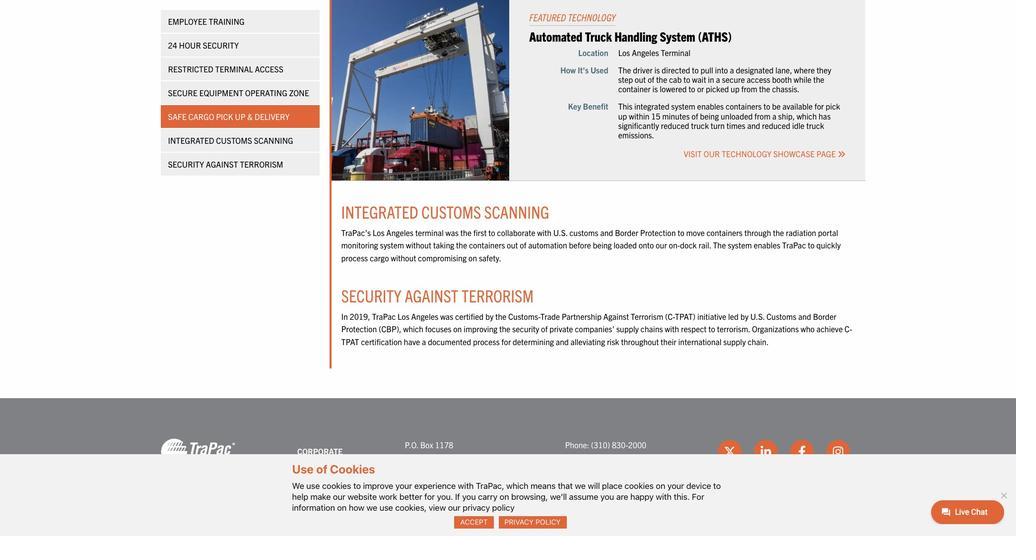 Task type: vqa. For each thing, say whether or not it's contained in the screenshot.
leftmost Customs
yes



Task type: locate. For each thing, give the bounding box(es) containing it.
was up taking
[[446, 228, 459, 238]]

1 vertical spatial security against terrorism
[[341, 285, 534, 306]]

2 vertical spatial trapac
[[627, 453, 651, 463]]

u.s. up automation
[[554, 228, 568, 238]]

containers up times
[[726, 101, 762, 111]]

which inside the in 2019, trapac los angeles was certified by the customs-trade partnership against terrorism (c-tpat) initiative led by u.s. customs and border protection (cbp), which focuses on improving the security of private companies' supply chains with respect to terrorism. organizations who achieve c- tpat certification have a documented process for determining and alleviating risk throughout their international supply chain.
[[403, 325, 424, 334]]

is up "integrated"
[[653, 84, 658, 94]]

0 horizontal spatial for
[[425, 493, 435, 503]]

a inside the in 2019, trapac los angeles was certified by the customs-trade partnership against terrorism (c-tpat) initiative led by u.s. customs and border protection (cbp), which focuses on improving the security of private companies' supply chains with respect to terrorism. organizations who achieve c- tpat certification have a documented process for determining and alleviating risk throughout their international supply chain.
[[422, 337, 426, 347]]

training
[[209, 16, 245, 26]]

with up automation
[[538, 228, 552, 238]]

2 horizontal spatial our
[[656, 241, 668, 251]]

containers
[[726, 101, 762, 111], [707, 228, 743, 238], [469, 241, 505, 251]]

1 horizontal spatial scanning
[[485, 201, 550, 222]]

on up documented
[[454, 325, 462, 334]]

2 horizontal spatial customs
[[767, 312, 797, 322]]

0 vertical spatial supply
[[617, 325, 639, 334]]

protection down 2019,
[[341, 325, 377, 334]]

from left be
[[755, 111, 771, 121]]

safe cargo pick up & delivery
[[168, 112, 290, 122]]

terminal
[[416, 228, 444, 238]]

0 vertical spatial containers
[[726, 101, 762, 111]]

secure equipment operating zone link
[[161, 81, 320, 104]]

1 vertical spatial up
[[619, 111, 627, 121]]

rail.
[[699, 241, 712, 251]]

u.s. inside trapac's los angeles terminal was the first to collaborate with u.s. customs and border protection to move containers through the radiation portal monitoring system without taking the containers out of automation before being loaded onto our on-dock rail. the system enables trapac to quickly process cargo without compromising on safety.
[[554, 228, 568, 238]]

u.s.
[[554, 228, 568, 238], [751, 312, 765, 322]]

by up improving
[[486, 312, 494, 322]]

reduced right '15'
[[661, 121, 690, 130]]

los angeles terminal
[[619, 47, 691, 57]]

a right have
[[422, 337, 426, 347]]

1 cookies from the left
[[322, 482, 351, 492]]

system up cargo at the left top of the page
[[380, 241, 404, 251]]

with up if at the left bottom of the page
[[458, 482, 474, 492]]

containers up safety.
[[469, 241, 505, 251]]

and right times
[[748, 121, 761, 130]]

on up policy
[[500, 493, 509, 503]]

cargo
[[370, 253, 389, 263]]

process down improving
[[473, 337, 500, 347]]

for left determining
[[502, 337, 511, 347]]

risk
[[607, 337, 620, 347]]

being left unloaded
[[700, 111, 719, 121]]

integrated customs scanning
[[168, 136, 293, 146], [341, 201, 550, 222]]

0 vertical spatial for
[[815, 101, 824, 111]]

0 horizontal spatial the
[[619, 65, 632, 75]]

security against terrorism down integrated customs scanning link in the top left of the page
[[168, 159, 283, 169]]

and right customs
[[601, 228, 614, 238]]

respect
[[681, 325, 707, 334]]

0 horizontal spatial truck
[[692, 121, 709, 130]]

protection inside trapac's los angeles terminal was the first to collaborate with u.s. customs and border protection to move containers through the radiation portal monitoring system without taking the containers out of automation before being loaded onto our on-dock rail. the system enables trapac to quickly process cargo without compromising on safety.
[[641, 228, 676, 238]]

0 horizontal spatial against
[[206, 159, 238, 169]]

2 horizontal spatial against
[[604, 312, 629, 322]]

the left security
[[500, 325, 511, 334]]

2 vertical spatial for
[[425, 493, 435, 503]]

use
[[292, 463, 314, 477]]

0 vertical spatial integrated
[[168, 136, 214, 146]]

on inside the in 2019, trapac los angeles was certified by the customs-trade partnership against terrorism (c-tpat) initiative led by u.s. customs and border protection (cbp), which focuses on improving the security of private companies' supply chains with respect to terrorism. organizations who achieve c- tpat certification have a documented process for determining and alleviating risk throughout their international supply chain.
[[454, 325, 462, 334]]

los right trapac's at the left top of page
[[373, 228, 385, 238]]

0 horizontal spatial &
[[247, 112, 253, 122]]

cookies up make in the left of the page
[[322, 482, 351, 492]]

how
[[561, 65, 576, 75]]

certification
[[361, 337, 402, 347]]

on left safety.
[[469, 253, 477, 263]]

system inside this integrated system enables containers to be available for pick up within 15 minutes of being unloaded from a ship, which has significantly reduced truck turn times and reduced idle truck emissions.
[[672, 101, 696, 111]]

0 horizontal spatial protection
[[341, 325, 377, 334]]

1 vertical spatial integrated
[[341, 201, 419, 222]]

terminal down system
[[661, 47, 691, 57]]

truck right idle
[[807, 121, 825, 130]]

2 horizontal spatial trapac
[[783, 241, 807, 251]]

cookies up happy
[[625, 482, 654, 492]]

0 vertical spatial which
[[797, 111, 817, 121]]

from inside this integrated system enables containers to be available for pick up within 15 minutes of being unloaded from a ship, which has significantly reduced truck turn times and reduced idle truck emissions.
[[755, 111, 771, 121]]

terminal up secure equipment operating zone
[[215, 64, 253, 74]]

1 horizontal spatial enables
[[754, 241, 781, 251]]

0 vertical spatial terrorism
[[240, 159, 283, 169]]

of down corporate
[[316, 463, 328, 477]]

0 horizontal spatial customs
[[216, 136, 252, 146]]

0 vertical spatial is
[[655, 65, 660, 75]]

you right if at the left bottom of the page
[[462, 493, 476, 503]]

1 horizontal spatial up
[[731, 84, 740, 94]]

this integrated system enables containers to be available for pick up within 15 minutes of being unloaded from a ship, which has significantly reduced truck turn times and reduced idle truck emissions.
[[619, 101, 841, 140]]

system
[[672, 101, 696, 111], [380, 241, 404, 251], [728, 241, 752, 251]]

1 you from the left
[[462, 493, 476, 503]]

this
[[619, 101, 633, 111]]

for inside the in 2019, trapac los angeles was certified by the customs-trade partnership against terrorism (c-tpat) initiative led by u.s. customs and border protection (cbp), which focuses on improving the security of private companies' supply chains with respect to terrorism. organizations who achieve c- tpat certification have a documented process for determining and alleviating risk throughout their international supply chain.
[[502, 337, 511, 347]]

reduced down be
[[763, 121, 791, 130]]

location
[[579, 47, 609, 57]]

we up the assume
[[575, 482, 586, 492]]

our right make in the left of the page
[[333, 493, 346, 503]]

1 vertical spatial from
[[755, 111, 771, 121]]

1 vertical spatial customs
[[422, 201, 481, 222]]

available
[[783, 101, 813, 111]]

we
[[575, 482, 586, 492], [367, 504, 378, 514]]

0 vertical spatial integrated customs scanning
[[168, 136, 293, 146]]

(310)
[[591, 441, 610, 451]]

& inside 'safe cargo pick up & delivery' link
[[247, 112, 253, 122]]

supply up throughout
[[617, 325, 639, 334]]

0 vertical spatial angeles
[[632, 47, 659, 57]]

border
[[615, 228, 639, 238], [814, 312, 837, 322]]

to down initiative
[[709, 325, 716, 334]]

equipment
[[199, 88, 243, 98]]

chain.
[[748, 337, 769, 347]]

2 you from the left
[[601, 493, 615, 503]]

angeles up focuses
[[412, 312, 439, 322]]

the right rail.
[[713, 241, 726, 251]]

without right cargo at the left top of the page
[[391, 253, 416, 263]]

of inside use of cookies we use cookies to improve your experience with trapac, which means that we will place cookies on your device to help make our website work better for you. if you carry on browsing, we'll assume you are happy with this. for information on how we use cookies, view our privacy policy
[[316, 463, 328, 477]]

you down place
[[601, 493, 615, 503]]

containers up rail.
[[707, 228, 743, 238]]

with
[[538, 228, 552, 238], [665, 325, 680, 334], [458, 482, 474, 492], [656, 493, 672, 503]]

1 horizontal spatial system
[[672, 101, 696, 111]]

0 horizontal spatial integrated customs scanning
[[168, 136, 293, 146]]

to down radiation
[[808, 241, 815, 251]]

free:
[[580, 453, 597, 463]]

system
[[660, 28, 696, 44]]

through
[[745, 228, 772, 238]]

solid image
[[838, 151, 846, 158]]

(877)
[[599, 453, 618, 463]]

1 vertical spatial enables
[[754, 241, 781, 251]]

protection up onto
[[641, 228, 676, 238]]

on-
[[669, 241, 681, 251]]

for down the experience
[[425, 493, 435, 503]]

from down designated
[[742, 84, 758, 94]]

enables down the picked
[[698, 101, 724, 111]]

0 horizontal spatial scanning
[[254, 136, 293, 146]]

1 horizontal spatial against
[[405, 285, 459, 306]]

of inside the driver is directed to pull into a designated lane, where they step out of the cab to wait in a secure access booth while the container is lowered to or picked up from the chassis.
[[648, 74, 655, 84]]

for inside use of cookies we use cookies to improve your experience with trapac, which means that we will place cookies on your device to help make our website work better for you. if you carry on browsing, we'll assume you are happy with this. for information on how we use cookies, view our privacy policy
[[425, 493, 435, 503]]

was up focuses
[[441, 312, 454, 322]]

is
[[655, 65, 660, 75], [653, 84, 658, 94]]

customs-
[[509, 312, 541, 322]]

for left pick
[[815, 101, 824, 111]]

0 horizontal spatial process
[[341, 253, 368, 263]]

out right step
[[635, 74, 646, 84]]

on inside trapac's los angeles terminal was the first to collaborate with u.s. customs and border protection to move containers through the radiation portal monitoring system without taking the containers out of automation before being loaded onto our on-dock rail. the system enables trapac to quickly process cargo without compromising on safety.
[[469, 253, 477, 263]]

1 vertical spatial technology
[[722, 149, 772, 159]]

1 horizontal spatial process
[[473, 337, 500, 347]]

1 horizontal spatial out
[[635, 74, 646, 84]]

to left be
[[764, 101, 771, 111]]

was inside the in 2019, trapac los angeles was certified by the customs-trade partnership against terrorism (c-tpat) initiative led by u.s. customs and border protection (cbp), which focuses on improving the security of private companies' supply chains with respect to terrorism. organizations who achieve c- tpat certification have a documented process for determining and alleviating risk throughout their international supply chain.
[[441, 312, 454, 322]]

24 hour security
[[168, 40, 239, 50]]

phone: (310) 830-2000 toll-free: (877) 3-trapac
[[565, 441, 651, 463]]

up left within
[[619, 111, 627, 121]]

initiative
[[698, 312, 727, 322]]

privacy
[[505, 519, 534, 527]]

on left the device
[[656, 482, 666, 492]]

1178 up ca
[[435, 441, 454, 451]]

ca
[[448, 453, 458, 463]]

to right cab
[[684, 74, 691, 84]]

safety & security link
[[514, 517, 578, 526]]

integrated customs scanning down safe cargo pick up & delivery
[[168, 136, 293, 146]]

wilmington,
[[405, 453, 446, 463]]

1178
[[435, 441, 454, 451], [485, 453, 503, 463]]

0 horizontal spatial u.s.
[[554, 228, 568, 238]]

for inside this integrated system enables containers to be available for pick up within 15 minutes of being unloaded from a ship, which has significantly reduced truck turn times and reduced idle truck emissions.
[[815, 101, 824, 111]]

featured technology automated truck handling system (aths)
[[530, 11, 732, 44]]

have
[[404, 337, 420, 347]]

the driver is directed to pull into a designated lane, where they step out of the cab to wait in a secure access booth while the container is lowered to or picked up from the chassis.
[[619, 65, 832, 94]]

dock
[[681, 241, 697, 251]]

0 horizontal spatial system
[[380, 241, 404, 251]]

supply down terrorism.
[[724, 337, 746, 347]]

1 horizontal spatial border
[[814, 312, 837, 322]]

which up have
[[403, 325, 424, 334]]

your up 'this.'
[[668, 482, 685, 492]]

use down work
[[380, 504, 393, 514]]

0 horizontal spatial we
[[367, 504, 378, 514]]

1 horizontal spatial truck
[[807, 121, 825, 130]]

cargo
[[189, 112, 214, 122]]

0 horizontal spatial integrated
[[168, 136, 214, 146]]

security
[[513, 325, 540, 334]]

&
[[247, 112, 253, 122], [540, 517, 544, 526]]

angeles up driver
[[632, 47, 659, 57]]

taking
[[433, 241, 455, 251]]

use up make in the left of the page
[[307, 482, 320, 492]]

improve
[[363, 482, 394, 492]]

terminal
[[661, 47, 691, 57], [215, 64, 253, 74]]

a
[[730, 65, 735, 75], [717, 74, 721, 84], [773, 111, 777, 121], [422, 337, 426, 347]]

1 horizontal spatial being
[[700, 111, 719, 121]]

border inside trapac's los angeles terminal was the first to collaborate with u.s. customs and border protection to move containers through the radiation portal monitoring system without taking the containers out of automation before being loaded onto our on-dock rail. the system enables trapac to quickly process cargo without compromising on safety.
[[615, 228, 639, 238]]

achieve
[[817, 325, 843, 334]]

footer
[[0, 399, 1017, 537]]

our left on-
[[656, 241, 668, 251]]

1 vertical spatial u.s.
[[751, 312, 765, 322]]

it's
[[578, 65, 589, 75]]

0 vertical spatial protection
[[641, 228, 676, 238]]

process inside trapac's los angeles terminal was the first to collaborate with u.s. customs and border protection to move containers through the radiation portal monitoring system without taking the containers out of automation before being loaded onto our on-dock rail. the system enables trapac to quickly process cargo without compromising on safety.
[[341, 253, 368, 263]]

terrorism down integrated customs scanning link in the top left of the page
[[240, 159, 283, 169]]

all
[[355, 517, 367, 526]]

0 horizontal spatial reduced
[[661, 121, 690, 130]]

1 vertical spatial supply
[[724, 337, 746, 347]]

how it's used
[[561, 65, 609, 75]]

trapac down 2000
[[627, 453, 651, 463]]

0 vertical spatial u.s.
[[554, 228, 568, 238]]

0 horizontal spatial you
[[462, 493, 476, 503]]

against up companies'
[[604, 312, 629, 322]]

0 vertical spatial was
[[446, 228, 459, 238]]

which up browsing,
[[507, 482, 529, 492]]

system down through in the right top of the page
[[728, 241, 752, 251]]

key benefit
[[568, 101, 609, 111]]

border inside the in 2019, trapac los angeles was certified by the customs-trade partnership against terrorism (c-tpat) initiative led by u.s. customs and border protection (cbp), which focuses on improving the security of private companies' supply chains with respect to terrorism. organizations who achieve c- tpat certification have a documented process for determining and alleviating risk throughout their international supply chain.
[[814, 312, 837, 322]]

24 hour security link
[[161, 34, 320, 57]]

1 vertical spatial &
[[540, 517, 544, 526]]

directed
[[662, 65, 691, 75]]

and up who
[[799, 312, 812, 322]]

0 vertical spatial 1178
[[435, 441, 454, 451]]

0 horizontal spatial technology
[[568, 11, 616, 24]]

featured
[[530, 11, 566, 24]]

0 vertical spatial the
[[619, 65, 632, 75]]

1 vertical spatial trapac
[[372, 312, 396, 322]]

1 horizontal spatial by
[[741, 312, 749, 322]]

a inside this integrated system enables containers to be available for pick up within 15 minutes of being unloaded from a ship, which has significantly reduced truck turn times and reduced idle truck emissions.
[[773, 111, 777, 121]]

1178 up trapac,
[[485, 453, 503, 463]]

trapac up (cbp),
[[372, 312, 396, 322]]

2 vertical spatial customs
[[767, 312, 797, 322]]

1 horizontal spatial which
[[507, 482, 529, 492]]

angeles left terminal
[[387, 228, 414, 238]]

up inside this integrated system enables containers to be available for pick up within 15 minutes of being unloaded from a ship, which has significantly reduced truck turn times and reduced idle truck emissions.
[[619, 111, 627, 121]]

1 horizontal spatial use
[[380, 504, 393, 514]]

0 vertical spatial process
[[341, 253, 368, 263]]

angeles inside the in 2019, trapac los angeles was certified by the customs-trade partnership against terrorism (c-tpat) initiative led by u.s. customs and border protection (cbp), which focuses on improving the security of private companies' supply chains with respect to terrorism. organizations who achieve c- tpat certification have a documented process for determining and alleviating risk throughout their international supply chain.
[[412, 312, 439, 322]]

security inside footer
[[546, 517, 578, 526]]

customs up organizations
[[767, 312, 797, 322]]

customs
[[216, 136, 252, 146], [422, 201, 481, 222], [767, 312, 797, 322]]

1 vertical spatial terminal
[[215, 64, 253, 74]]

1 horizontal spatial los
[[398, 312, 410, 322]]

enables down through in the right top of the page
[[754, 241, 781, 251]]

focuses
[[425, 325, 452, 334]]

with inside trapac's los angeles terminal was the first to collaborate with u.s. customs and border protection to move containers through the radiation portal monitoring system without taking the containers out of automation before being loaded onto our on-dock rail. the system enables trapac to quickly process cargo without compromising on safety.
[[538, 228, 552, 238]]

0 horizontal spatial your
[[396, 482, 412, 492]]

0 horizontal spatial out
[[507, 241, 518, 251]]

designated
[[736, 65, 774, 75]]

1 vertical spatial was
[[441, 312, 454, 322]]

cookies
[[322, 482, 351, 492], [625, 482, 654, 492]]

security against terrorism up focuses
[[341, 285, 534, 306]]

carry
[[478, 493, 498, 503]]

0 horizontal spatial security against terrorism
[[168, 159, 283, 169]]

0 horizontal spatial enables
[[698, 101, 724, 111]]

& inside footer
[[540, 517, 544, 526]]

our
[[656, 241, 668, 251], [333, 493, 346, 503], [448, 504, 461, 514]]

delivery
[[255, 112, 290, 122]]

terrorism inside the in 2019, trapac los angeles was certified by the customs-trade partnership against terrorism (c-tpat) initiative led by u.s. customs and border protection (cbp), which focuses on improving the security of private companies' supply chains with respect to terrorism. organizations who achieve c- tpat certification have a documented process for determining and alleviating risk throughout their international supply chain.
[[631, 312, 664, 322]]

and inside this integrated system enables containers to be available for pick up within 15 minutes of being unloaded from a ship, which has significantly reduced truck turn times and reduced idle truck emissions.
[[748, 121, 761, 130]]

integrated customs scanning up terminal
[[341, 201, 550, 222]]

2 by from the left
[[741, 312, 749, 322]]

0 horizontal spatial border
[[615, 228, 639, 238]]

to inside the in 2019, trapac los angeles was certified by the customs-trade partnership against terrorism (c-tpat) initiative led by u.s. customs and border protection (cbp), which focuses on improving the security of private companies' supply chains with respect to terrorism. organizations who achieve c- tpat certification have a documented process for determining and alleviating risk throughout their international supply chain.
[[709, 325, 716, 334]]

trapac inside trapac's los angeles terminal was the first to collaborate with u.s. customs and border protection to move containers through the radiation portal monitoring system without taking the containers out of automation before being loaded onto our on-dock rail. the system enables trapac to quickly process cargo without compromising on safety.
[[783, 241, 807, 251]]

that
[[558, 482, 573, 492]]

reserved.
[[394, 517, 429, 526]]

1 vertical spatial protection
[[341, 325, 377, 334]]

2 reduced from the left
[[763, 121, 791, 130]]

technology down times
[[722, 149, 772, 159]]

terrorism up "customs-"
[[462, 285, 534, 306]]

2 vertical spatial terrorism
[[631, 312, 664, 322]]

radiation
[[786, 228, 817, 238]]

1 horizontal spatial u.s.
[[751, 312, 765, 322]]

los inside the in 2019, trapac los angeles was certified by the customs-trade partnership against terrorism (c-tpat) initiative led by u.s. customs and border protection (cbp), which focuses on improving the security of private companies' supply chains with respect to terrorism. organizations who achieve c- tpat certification have a documented process for determining and alleviating risk throughout their international supply chain.
[[398, 312, 410, 322]]

our inside trapac's los angeles terminal was the first to collaborate with u.s. customs and border protection to move containers through the radiation portal monitoring system without taking the containers out of automation before being loaded onto our on-dock rail. the system enables trapac to quickly process cargo without compromising on safety.
[[656, 241, 668, 251]]

1 vertical spatial for
[[502, 337, 511, 347]]

where
[[795, 65, 815, 75]]

1 horizontal spatial cookies
[[625, 482, 654, 492]]

or
[[698, 84, 705, 94]]

0 vertical spatial &
[[247, 112, 253, 122]]

out down collaborate at top
[[507, 241, 518, 251]]

the inside the driver is directed to pull into a designated lane, where they step out of the cab to wait in a secure access booth while the container is lowered to or picked up from the chassis.
[[619, 65, 632, 75]]

system down lowered
[[672, 101, 696, 111]]

how
[[349, 504, 365, 514]]

happy
[[631, 493, 654, 503]]

1 horizontal spatial integrated customs scanning
[[341, 201, 550, 222]]

1 horizontal spatial the
[[713, 241, 726, 251]]

against down integrated customs scanning link in the top left of the page
[[206, 159, 238, 169]]

we'll
[[550, 493, 567, 503]]

a left "ship,"
[[773, 111, 777, 121]]

automation
[[529, 241, 568, 251]]

2 horizontal spatial which
[[797, 111, 817, 121]]

0 vertical spatial against
[[206, 159, 238, 169]]

containers inside this integrated system enables containers to be available for pick up within 15 minutes of being unloaded from a ship, which has significantly reduced truck turn times and reduced idle truck emissions.
[[726, 101, 762, 111]]

place
[[602, 482, 623, 492]]

1 vertical spatial which
[[403, 325, 424, 334]]

safe
[[168, 112, 187, 122]]

technology up truck
[[568, 11, 616, 24]]

our down if at the left bottom of the page
[[448, 504, 461, 514]]

the left cab
[[657, 74, 668, 84]]

we down website
[[367, 504, 378, 514]]

your up better at the left of the page
[[396, 482, 412, 492]]

international
[[679, 337, 722, 347]]

trapac inside phone: (310) 830-2000 toll-free: (877) 3-trapac
[[627, 453, 651, 463]]

0 horizontal spatial which
[[403, 325, 424, 334]]

of right minutes
[[692, 111, 699, 121]]

privacy
[[463, 504, 490, 514]]

the inside trapac's los angeles terminal was the first to collaborate with u.s. customs and border protection to move containers through the radiation portal monitoring system without taking the containers out of automation before being loaded onto our on-dock rail. the system enables trapac to quickly process cargo without compromising on safety.
[[713, 241, 726, 251]]

0 horizontal spatial terminal
[[215, 64, 253, 74]]

1 vertical spatial los
[[373, 228, 385, 238]]

1 vertical spatial containers
[[707, 228, 743, 238]]

enables inside this integrated system enables containers to be available for pick up within 15 minutes of being unloaded from a ship, which has significantly reduced truck turn times and reduced idle truck emissions.
[[698, 101, 724, 111]]

the right through in the right top of the page
[[773, 228, 785, 238]]

1 horizontal spatial we
[[575, 482, 586, 492]]

2 vertical spatial our
[[448, 504, 461, 514]]

2 horizontal spatial for
[[815, 101, 824, 111]]

terminal inside 'link'
[[215, 64, 253, 74]]

scanning inside integrated customs scanning link
[[254, 136, 293, 146]]



Task type: describe. For each thing, give the bounding box(es) containing it.
customs
[[570, 228, 599, 238]]

to right first
[[489, 228, 496, 238]]

1 vertical spatial our
[[333, 493, 346, 503]]

u.s. inside the in 2019, trapac los angeles was certified by the customs-trade partnership against terrorism (c-tpat) initiative led by u.s. customs and border protection (cbp), which focuses on improving the security of private companies' supply chains with respect to terrorism. organizations who achieve c- tpat certification have a documented process for determining and alleviating risk throughout their international supply chain.
[[751, 312, 765, 322]]

2 horizontal spatial los
[[619, 47, 630, 57]]

90748-
[[460, 453, 485, 463]]

1 vertical spatial is
[[653, 84, 658, 94]]

from inside the driver is directed to pull into a designated lane, where they step out of the cab to wait in a secure access booth while the container is lowered to or picked up from the chassis.
[[742, 84, 758, 94]]

integrated
[[635, 101, 670, 111]]

1 reduced from the left
[[661, 121, 690, 130]]

1 vertical spatial against
[[405, 285, 459, 306]]

trapac inside the in 2019, trapac los angeles was certified by the customs-trade partnership against terrorism (c-tpat) initiative led by u.s. customs and border protection (cbp), which focuses on improving the security of private companies' supply chains with respect to terrorism. organizations who achieve c- tpat certification have a documented process for determining and alleviating risk throughout their international supply chain.
[[372, 312, 396, 322]]

to inside this integrated system enables containers to be available for pick up within 15 minutes of being unloaded from a ship, which has significantly reduced truck turn times and reduced idle truck emissions.
[[764, 101, 771, 111]]

1 vertical spatial 1178
[[485, 453, 503, 463]]

use of cookies we use cookies to improve your experience with trapac, which means that we will place cookies on your device to help make our website work better for you. if you carry on browsing, we'll assume you are happy with this. for information on how we use cookies, view our privacy policy
[[292, 463, 721, 514]]

1 vertical spatial without
[[391, 253, 416, 263]]

safe cargo pick up & delivery link
[[161, 105, 320, 128]]

handling
[[615, 28, 658, 44]]

security against terrorism link
[[161, 153, 320, 176]]

2019,
[[350, 312, 370, 322]]

pick
[[826, 101, 841, 111]]

1 horizontal spatial terrorism
[[462, 285, 534, 306]]

being inside trapac's los angeles terminal was the first to collaborate with u.s. customs and border protection to move containers through the radiation portal monitoring system without taking the containers out of automation before being loaded onto our on-dock rail. the system enables trapac to quickly process cargo without compromising on safety.
[[593, 241, 612, 251]]

showcase
[[774, 149, 815, 159]]

with inside the in 2019, trapac los angeles was certified by the customs-trade partnership against terrorism (c-tpat) initiative led by u.s. customs and border protection (cbp), which focuses on improving the security of private companies' supply chains with respect to terrorism. organizations who achieve c- tpat certification have a documented process for determining and alleviating risk throughout their international supply chain.
[[665, 325, 680, 334]]

corporate
[[297, 447, 343, 457]]

to left "pull"
[[692, 65, 699, 75]]

if
[[455, 493, 460, 503]]

out inside trapac's los angeles terminal was the first to collaborate with u.s. customs and border protection to move containers through the radiation portal monitoring system without taking the containers out of automation before being loaded onto our on-dock rail. the system enables trapac to quickly process cargo without compromising on safety.
[[507, 241, 518, 251]]

idle
[[793, 121, 805, 130]]

are
[[617, 493, 629, 503]]

alleviating
[[571, 337, 606, 347]]

before
[[569, 241, 591, 251]]

customs inside integrated customs scanning link
[[216, 136, 252, 146]]

led
[[729, 312, 739, 322]]

the right the 'while'
[[814, 74, 825, 84]]

1 horizontal spatial supply
[[724, 337, 746, 347]]

phone:
[[565, 441, 590, 451]]

trapac's los angeles terminal was the first to collaborate with u.s. customs and border protection to move containers through the radiation portal monitoring system without taking the containers out of automation before being loaded onto our on-dock rail. the system enables trapac to quickly process cargo without compromising on safety.
[[341, 228, 841, 263]]

make
[[311, 493, 331, 503]]

against inside the in 2019, trapac los angeles was certified by the customs-trade partnership against terrorism (c-tpat) initiative led by u.s. customs and border protection (cbp), which focuses on improving the security of private companies' supply chains with respect to terrorism. organizations who achieve c- tpat certification have a documented process for determining and alleviating risk throughout their international supply chain.
[[604, 312, 629, 322]]

this.
[[674, 493, 690, 503]]

who
[[801, 325, 815, 334]]

0 horizontal spatial supply
[[617, 325, 639, 334]]

has
[[819, 111, 831, 121]]

830-
[[612, 441, 629, 451]]

2000
[[629, 441, 647, 451]]

llc
[[458, 517, 469, 526]]

chains
[[641, 325, 663, 334]]

operating
[[245, 88, 288, 98]]

1 vertical spatial use
[[380, 504, 393, 514]]

2 your from the left
[[668, 482, 685, 492]]

0 vertical spatial security against terrorism
[[168, 159, 283, 169]]

restricted
[[168, 64, 214, 74]]

2 truck from the left
[[807, 121, 825, 130]]

customs inside the in 2019, trapac los angeles was certified by the customs-trade partnership against terrorism (c-tpat) initiative led by u.s. customs and border protection (cbp), which focuses on improving the security of private companies' supply chains with respect to terrorism. organizations who achieve c- tpat certification have a documented process for determining and alleviating risk throughout their international supply chain.
[[767, 312, 797, 322]]

means
[[531, 482, 556, 492]]

onto
[[639, 241, 654, 251]]

24
[[168, 40, 177, 50]]

the right taking
[[456, 241, 468, 251]]

organizations
[[752, 325, 799, 334]]

ship,
[[779, 111, 795, 121]]

with left 'this.'
[[656, 493, 672, 503]]

zone
[[289, 88, 309, 98]]

significantly
[[619, 121, 660, 130]]

be
[[773, 101, 781, 111]]

information
[[292, 504, 335, 514]]

1 vertical spatial integrated customs scanning
[[341, 201, 550, 222]]

0 vertical spatial without
[[406, 241, 432, 251]]

truck
[[585, 28, 612, 44]]

privacy policy
[[505, 519, 561, 527]]

will
[[588, 482, 600, 492]]

work
[[379, 493, 398, 503]]

to right the device
[[714, 482, 721, 492]]

cookies,
[[395, 504, 427, 514]]

security down safe
[[168, 159, 204, 169]]

1 horizontal spatial terminal
[[661, 47, 691, 57]]

15
[[652, 111, 661, 121]]

and down "private"
[[556, 337, 569, 347]]

emissions.
[[619, 130, 655, 140]]

access
[[747, 74, 771, 84]]

to left or
[[689, 84, 696, 94]]

improving
[[464, 325, 498, 334]]

move
[[687, 228, 705, 238]]

secure equipment operating zone
[[168, 88, 309, 98]]

pull
[[701, 65, 714, 75]]

2 vertical spatial containers
[[469, 241, 505, 251]]

2 horizontal spatial system
[[728, 241, 752, 251]]

of inside trapac's los angeles terminal was the first to collaborate with u.s. customs and border protection to move containers through the radiation portal monitoring system without taking the containers out of automation before being loaded onto our on-dock rail. the system enables trapac to quickly process cargo without compromising on safety.
[[520, 241, 527, 251]]

1 by from the left
[[486, 312, 494, 322]]

a right the into
[[730, 65, 735, 75]]

safety
[[514, 517, 538, 526]]

was inside trapac's los angeles terminal was the first to collaborate with u.s. customs and border protection to move containers through the radiation portal monitoring system without taking the containers out of automation before being loaded onto our on-dock rail. the system enables trapac to quickly process cargo without compromising on safety.
[[446, 228, 459, 238]]

times
[[727, 121, 746, 130]]

1 horizontal spatial customs
[[422, 201, 481, 222]]

0 horizontal spatial 1178
[[435, 441, 454, 451]]

angeles inside trapac's los angeles terminal was the first to collaborate with u.s. customs and border protection to move containers through the radiation portal monitoring system without taking the containers out of automation before being loaded onto our on-dock rail. the system enables trapac to quickly process cargo without compromising on safety.
[[387, 228, 414, 238]]

0 vertical spatial use
[[307, 482, 320, 492]]

of inside this integrated system enables containers to be available for pick up within 15 minutes of being unloaded from a ship, which has significantly reduced truck turn times and reduced idle truck emissions.
[[692, 111, 699, 121]]

restricted terminal access link
[[161, 58, 320, 80]]

2 cookies from the left
[[625, 482, 654, 492]]

pick
[[216, 112, 233, 122]]

monitoring
[[341, 241, 378, 251]]

partnership
[[562, 312, 602, 322]]

1 horizontal spatial our
[[448, 504, 461, 514]]

enables inside trapac's los angeles terminal was the first to collaborate with u.s. customs and border protection to move containers through the radiation portal monitoring system without taking the containers out of automation before being loaded onto our on-dock rail. the system enables trapac to quickly process cargo without compromising on safety.
[[754, 241, 781, 251]]

1 your from the left
[[396, 482, 412, 492]]

on left how
[[337, 504, 347, 514]]

toll-
[[565, 453, 580, 463]]

security up 2019,
[[341, 285, 402, 306]]

the left first
[[461, 228, 472, 238]]

visit our technology showcase page
[[684, 149, 838, 159]]

compromising
[[418, 253, 467, 263]]

of inside the in 2019, trapac los angeles was certified by the customs-trade partnership against terrorism (c-tpat) initiative led by u.s. customs and border protection (cbp), which focuses on improving the security of private companies' supply chains with respect to terrorism. organizations who achieve c- tpat certification have a documented process for determining and alleviating risk throughout their international supply chain.
[[541, 325, 548, 334]]

the left "customs-"
[[496, 312, 507, 322]]

secure
[[723, 74, 746, 84]]

to up website
[[354, 482, 361, 492]]

minutes
[[663, 111, 690, 121]]

footer containing p.o. box 1178
[[0, 399, 1017, 537]]

safety.
[[479, 253, 502, 263]]

technology inside featured technology automated truck handling system (aths)
[[568, 11, 616, 24]]

a right in
[[717, 74, 721, 84]]

protection inside the in 2019, trapac los angeles was certified by the customs-trade partnership against terrorism (c-tpat) initiative led by u.s. customs and border protection (cbp), which focuses on improving the security of private companies' supply chains with respect to terrorism. organizations who achieve c- tpat certification have a documented process for determining and alleviating risk throughout their international supply chain.
[[341, 325, 377, 334]]

employee
[[168, 16, 207, 26]]

within
[[629, 111, 650, 121]]

security up restricted terminal access
[[203, 40, 239, 50]]

container
[[619, 84, 651, 94]]

their
[[661, 337, 677, 347]]

visit
[[684, 149, 702, 159]]

website
[[348, 493, 377, 503]]

and inside trapac's los angeles terminal was the first to collaborate with u.s. customs and border protection to move containers through the radiation portal monitoring system without taking the containers out of automation before being loaded onto our on-dock rail. the system enables trapac to quickly process cargo without compromising on safety.
[[601, 228, 614, 238]]

which inside this integrated system enables containers to be available for pick up within 15 minutes of being unloaded from a ship, which has significantly reduced truck turn times and reduced idle truck emissions.
[[797, 111, 817, 121]]

experience
[[415, 482, 456, 492]]

driver
[[633, 65, 653, 75]]

certified
[[455, 312, 484, 322]]

privacy policy link
[[499, 517, 567, 530]]

up inside the driver is directed to pull into a designated lane, where they step out of the cab to wait in a secure access booth while the container is lowered to or picked up from the chassis.
[[731, 84, 740, 94]]

out inside the driver is directed to pull into a designated lane, where they step out of the cab to wait in a secure access booth while the container is lowered to or picked up from the chassis.
[[635, 74, 646, 84]]

c-
[[845, 325, 853, 334]]

being inside this integrated system enables containers to be available for pick up within 15 minutes of being unloaded from a ship, which has significantly reduced truck turn times and reduced idle truck emissions.
[[700, 111, 719, 121]]

to up on-
[[678, 228, 685, 238]]

0 vertical spatial we
[[575, 482, 586, 492]]

corporate image
[[161, 438, 235, 466]]

for
[[692, 493, 705, 503]]

(c-
[[666, 312, 675, 322]]

which inside use of cookies we use cookies to improve your experience with trapac, which means that we will place cookies on your device to help make our website work better for you. if you carry on browsing, we'll assume you are happy with this. for information on how we use cookies, view our privacy policy
[[507, 482, 529, 492]]

p.o.
[[405, 441, 419, 451]]

1 horizontal spatial security against terrorism
[[341, 285, 534, 306]]

in
[[341, 312, 348, 322]]

hour
[[179, 40, 201, 50]]

process inside the in 2019, trapac los angeles was certified by the customs-trade partnership against terrorism (c-tpat) initiative led by u.s. customs and border protection (cbp), which focuses on improving the security of private companies' supply chains with respect to terrorism. organizations who achieve c- tpat certification have a documented process for determining and alleviating risk throughout their international supply chain.
[[473, 337, 500, 347]]

the left booth
[[760, 84, 771, 94]]

1 truck from the left
[[692, 121, 709, 130]]

los inside trapac's los angeles terminal was the first to collaborate with u.s. customs and border protection to move containers through the radiation portal monitoring system without taking the containers out of automation before being loaded onto our on-dock rail. the system enables trapac to quickly process cargo without compromising on safety.
[[373, 228, 385, 238]]

accept
[[461, 519, 488, 527]]



